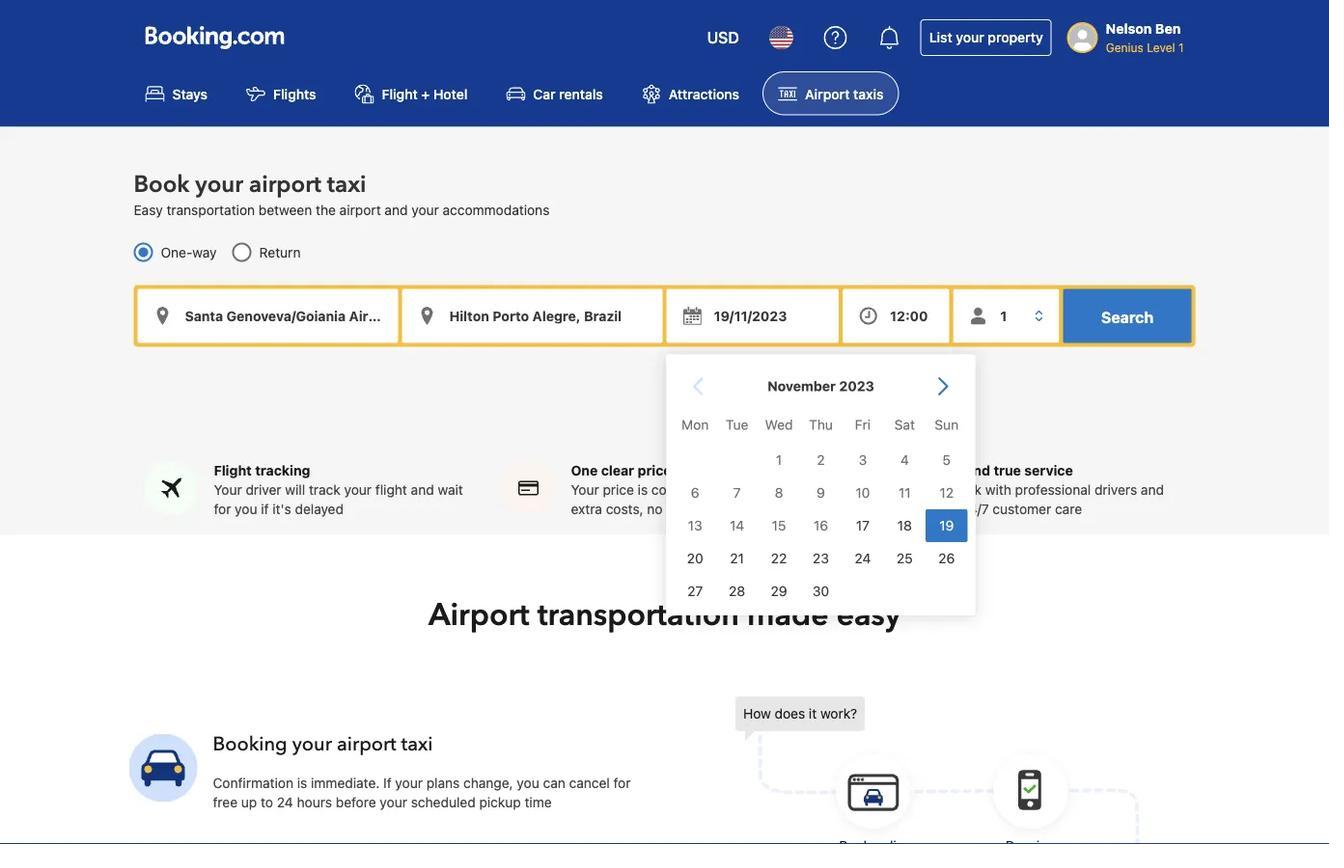 Task type: describe. For each thing, give the bounding box(es) containing it.
tried
[[928, 463, 962, 479]]

your right the list
[[956, 29, 984, 45]]

17 button
[[842, 510, 884, 542]]

airport for book
[[249, 169, 321, 201]]

one clear price your price is confirmed up front – no extra costs, no cash required
[[571, 463, 799, 517]]

1 vertical spatial airport
[[339, 202, 381, 217]]

immediate.
[[311, 775, 380, 791]]

20 button
[[674, 542, 716, 575]]

time
[[525, 795, 552, 811]]

required
[[699, 501, 751, 517]]

23
[[813, 551, 829, 566]]

we
[[928, 482, 948, 498]]

19
[[939, 518, 954, 534]]

1 horizontal spatial booking airport taxi image
[[736, 697, 1141, 845]]

easy
[[134, 202, 163, 217]]

8
[[775, 485, 783, 501]]

22
[[771, 551, 787, 566]]

0 horizontal spatial price
[[603, 482, 634, 498]]

+
[[421, 86, 430, 102]]

return
[[259, 244, 301, 260]]

taxi for booking
[[401, 731, 433, 758]]

true
[[994, 463, 1021, 479]]

wed
[[765, 417, 793, 433]]

is inside one clear price your price is confirmed up front – no extra costs, no cash required
[[638, 482, 648, 498]]

1 horizontal spatial no
[[783, 482, 799, 498]]

property
[[988, 29, 1043, 45]]

airport taxis
[[805, 86, 884, 102]]

23 button
[[800, 542, 842, 575]]

24 inside confirmation is immediate. if your plans change, you can cancel for free up to 24 hours before your scheduled pickup time
[[277, 795, 293, 811]]

2023
[[839, 378, 874, 394]]

9
[[817, 485, 825, 501]]

tue
[[726, 417, 748, 433]]

and right drivers
[[1141, 482, 1164, 498]]

and inside flight tracking your driver will track your flight and wait for you if it's delayed
[[411, 482, 434, 498]]

with
[[985, 482, 1011, 498]]

11
[[899, 485, 911, 501]]

scheduled
[[411, 795, 476, 811]]

21 button
[[716, 542, 758, 575]]

easy
[[837, 594, 901, 636]]

before
[[336, 795, 376, 811]]

26
[[938, 551, 955, 566]]

flight
[[375, 482, 407, 498]]

1 horizontal spatial transportation
[[537, 594, 739, 636]]

22 button
[[758, 542, 800, 575]]

tracking
[[255, 463, 310, 479]]

mon
[[682, 417, 709, 433]]

service
[[1025, 463, 1073, 479]]

tried and true service we work with professional drivers and have 24/7 customer care
[[928, 463, 1164, 517]]

1 vertical spatial 1
[[776, 452, 782, 468]]

flights
[[273, 86, 316, 102]]

airport for airport transportation made easy
[[428, 594, 530, 636]]

hotel
[[433, 86, 468, 102]]

stays
[[172, 86, 208, 102]]

30 button
[[800, 575, 842, 608]]

airport taxis link
[[763, 71, 899, 115]]

12:00
[[890, 308, 928, 324]]

and inside book your airport taxi easy transportation between the airport and your accommodations
[[385, 202, 408, 217]]

free
[[213, 795, 238, 811]]

15
[[772, 518, 786, 534]]

driver
[[246, 482, 281, 498]]

list your property
[[929, 29, 1043, 45]]

genius
[[1106, 41, 1144, 54]]

work?
[[820, 706, 857, 722]]

delayed
[[295, 501, 344, 517]]

you inside flight tracking your driver will track your flight and wait for you if it's delayed
[[235, 501, 257, 517]]

the
[[316, 202, 336, 217]]

confirmation
[[213, 775, 293, 791]]

book
[[134, 169, 190, 201]]

you inside confirmation is immediate. if your plans change, you can cancel for free up to 24 hours before your scheduled pickup time
[[517, 775, 539, 791]]

your inside flight tracking your driver will track your flight and wait for you if it's delayed
[[214, 482, 242, 498]]

it's
[[273, 501, 291, 517]]

30
[[813, 583, 829, 599]]

24 inside button
[[855, 551, 871, 566]]

1 inside nelson ben genius level 1
[[1178, 41, 1184, 54]]

your right "if"
[[395, 775, 423, 791]]

24 button
[[842, 542, 884, 575]]

if
[[383, 775, 392, 791]]

customer
[[993, 501, 1051, 517]]

hours
[[297, 795, 332, 811]]

0 horizontal spatial booking airport taxi image
[[129, 734, 197, 802]]

clear
[[601, 463, 634, 479]]

fri
[[855, 417, 871, 433]]

drivers
[[1095, 482, 1137, 498]]

cash
[[666, 501, 696, 517]]

for for confirmation is immediate. if your plans change, you can cancel for free up to 24 hours before your scheduled pickup time
[[613, 775, 631, 791]]

rentals
[[559, 86, 603, 102]]

booking your airport taxi
[[213, 731, 433, 758]]

plans
[[426, 775, 460, 791]]

taxi for book
[[327, 169, 366, 201]]

flight for flight + hotel
[[382, 86, 418, 102]]

6
[[691, 485, 699, 501]]

your right the book
[[195, 169, 243, 201]]

confirmed
[[651, 482, 715, 498]]

0 horizontal spatial no
[[647, 501, 663, 517]]

taxis
[[853, 86, 884, 102]]

18 button
[[884, 510, 926, 542]]

accommodations
[[443, 202, 550, 217]]



Task type: locate. For each thing, give the bounding box(es) containing it.
24 down the 17 button
[[855, 551, 871, 566]]

1 vertical spatial you
[[517, 775, 539, 791]]

no right –
[[783, 482, 799, 498]]

1 horizontal spatial price
[[638, 463, 671, 479]]

up inside one clear price your price is confirmed up front – no extra costs, no cash required
[[719, 482, 734, 498]]

transportation down 20 button
[[537, 594, 739, 636]]

level
[[1147, 41, 1175, 54]]

0 horizontal spatial 24
[[277, 795, 293, 811]]

0 vertical spatial flight
[[382, 86, 418, 102]]

0 horizontal spatial for
[[214, 501, 231, 517]]

Enter destination text field
[[402, 289, 663, 343]]

your inside one clear price your price is confirmed up front – no extra costs, no cash required
[[571, 482, 599, 498]]

0 horizontal spatial your
[[214, 482, 242, 498]]

4
[[900, 452, 909, 468]]

one-
[[161, 244, 192, 260]]

1 vertical spatial no
[[647, 501, 663, 517]]

1 vertical spatial for
[[613, 775, 631, 791]]

price up confirmed
[[638, 463, 671, 479]]

0 vertical spatial no
[[783, 482, 799, 498]]

1 horizontal spatial is
[[638, 482, 648, 498]]

for inside flight tracking your driver will track your flight and wait for you if it's delayed
[[214, 501, 231, 517]]

list
[[929, 29, 952, 45]]

25
[[897, 551, 913, 566]]

is
[[638, 482, 648, 498], [297, 775, 307, 791]]

0 vertical spatial airport
[[805, 86, 850, 102]]

1 horizontal spatial your
[[571, 482, 599, 498]]

12
[[940, 485, 954, 501]]

you up "time"
[[517, 775, 539, 791]]

flight up driver
[[214, 463, 252, 479]]

1 vertical spatial transportation
[[537, 594, 739, 636]]

flight + hotel
[[382, 86, 468, 102]]

0 horizontal spatial up
[[241, 795, 257, 811]]

for
[[214, 501, 231, 517], [613, 775, 631, 791]]

1 vertical spatial is
[[297, 775, 307, 791]]

up
[[719, 482, 734, 498], [241, 795, 257, 811]]

2 your from the left
[[571, 482, 599, 498]]

pickup
[[479, 795, 521, 811]]

0 horizontal spatial flight
[[214, 463, 252, 479]]

to
[[261, 795, 273, 811]]

for for flight tracking your driver will track your flight and wait for you if it's delayed
[[214, 501, 231, 517]]

Enter pick-up location text field
[[138, 289, 398, 343]]

0 vertical spatial taxi
[[327, 169, 366, 201]]

airport transportation made easy
[[428, 594, 901, 636]]

28
[[729, 583, 745, 599]]

does
[[775, 706, 805, 722]]

and right the the
[[385, 202, 408, 217]]

flight for flight tracking your driver will track your flight and wait for you if it's delayed
[[214, 463, 252, 479]]

1 vertical spatial taxi
[[401, 731, 433, 758]]

0 vertical spatial price
[[638, 463, 671, 479]]

you left 'if'
[[235, 501, 257, 517]]

front
[[738, 482, 768, 498]]

and up "work"
[[966, 463, 990, 479]]

one
[[571, 463, 598, 479]]

for left 'if'
[[214, 501, 231, 517]]

0 vertical spatial 24
[[855, 551, 871, 566]]

1 your from the left
[[214, 482, 242, 498]]

your inside flight tracking your driver will track your flight and wait for you if it's delayed
[[344, 482, 372, 498]]

and left wait
[[411, 482, 434, 498]]

how does it work?
[[743, 706, 857, 722]]

1 vertical spatial 24
[[277, 795, 293, 811]]

0 horizontal spatial taxi
[[327, 169, 366, 201]]

confirmation is immediate. if your plans change, you can cancel for free up to 24 hours before your scheduled pickup time
[[213, 775, 631, 811]]

0 vertical spatial for
[[214, 501, 231, 517]]

it
[[809, 706, 817, 722]]

is up hours
[[297, 775, 307, 791]]

0 horizontal spatial transportation
[[166, 202, 255, 217]]

0 vertical spatial you
[[235, 501, 257, 517]]

airport for airport taxis
[[805, 86, 850, 102]]

19/11/2023 button
[[667, 289, 839, 343]]

professional
[[1015, 482, 1091, 498]]

your left "accommodations" in the top of the page
[[411, 202, 439, 217]]

your up immediate.
[[292, 731, 332, 758]]

0 vertical spatial up
[[719, 482, 734, 498]]

1 right level
[[1178, 41, 1184, 54]]

flight + hotel link
[[339, 71, 483, 115]]

3
[[859, 452, 867, 468]]

2 vertical spatial airport
[[337, 731, 396, 758]]

up left the to
[[241, 795, 257, 811]]

list your property link
[[921, 19, 1052, 56]]

care
[[1055, 501, 1082, 517]]

0 horizontal spatial is
[[297, 775, 307, 791]]

ben
[[1155, 21, 1181, 37]]

have
[[928, 501, 957, 517]]

wait
[[438, 482, 463, 498]]

airport
[[805, 86, 850, 102], [428, 594, 530, 636]]

up up the required
[[719, 482, 734, 498]]

1 vertical spatial flight
[[214, 463, 252, 479]]

0 horizontal spatial airport
[[428, 594, 530, 636]]

19/11/2023
[[714, 308, 787, 324]]

november 2023
[[768, 378, 874, 394]]

airport for booking
[[337, 731, 396, 758]]

airport up between
[[249, 169, 321, 201]]

one-way
[[161, 244, 217, 260]]

29 button
[[758, 575, 800, 608]]

24/7
[[961, 501, 989, 517]]

change,
[[463, 775, 513, 791]]

attractions
[[669, 86, 739, 102]]

airport inside 'link'
[[805, 86, 850, 102]]

booking airport taxi image
[[736, 697, 1141, 845], [129, 734, 197, 802]]

is inside confirmation is immediate. if your plans change, you can cancel for free up to 24 hours before your scheduled pickup time
[[297, 775, 307, 791]]

24 right the to
[[277, 795, 293, 811]]

flight inside flight tracking your driver will track your flight and wait for you if it's delayed
[[214, 463, 252, 479]]

19 button
[[926, 510, 968, 542]]

1
[[1178, 41, 1184, 54], [776, 452, 782, 468]]

costs,
[[606, 501, 643, 517]]

26 button
[[926, 542, 968, 575]]

your
[[956, 29, 984, 45], [195, 169, 243, 201], [411, 202, 439, 217], [344, 482, 372, 498], [292, 731, 332, 758], [395, 775, 423, 791], [380, 795, 407, 811]]

booking
[[213, 731, 287, 758]]

if
[[261, 501, 269, 517]]

1 horizontal spatial for
[[613, 775, 631, 791]]

13
[[688, 518, 702, 534]]

0 horizontal spatial you
[[235, 501, 257, 517]]

27
[[687, 583, 703, 599]]

usd
[[707, 28, 739, 47]]

work
[[952, 482, 982, 498]]

is up costs, on the left bottom of the page
[[638, 482, 648, 498]]

1 horizontal spatial airport
[[805, 86, 850, 102]]

1 up –
[[776, 452, 782, 468]]

your down "if"
[[380, 795, 407, 811]]

book your airport taxi easy transportation between the airport and your accommodations
[[134, 169, 550, 217]]

taxi up the the
[[327, 169, 366, 201]]

booking.com online hotel reservations image
[[145, 26, 284, 49]]

for right cancel
[[613, 775, 631, 791]]

transportation inside book your airport taxi easy transportation between the airport and your accommodations
[[166, 202, 255, 217]]

taxi up plans
[[401, 731, 433, 758]]

search
[[1101, 308, 1154, 326]]

1 vertical spatial airport
[[428, 594, 530, 636]]

airport right the the
[[339, 202, 381, 217]]

25 button
[[884, 542, 926, 575]]

extra
[[571, 501, 602, 517]]

1 horizontal spatial you
[[517, 775, 539, 791]]

transportation up the way at top
[[166, 202, 255, 217]]

your down "one" at the left bottom
[[571, 482, 599, 498]]

14
[[730, 518, 744, 534]]

taxi
[[327, 169, 366, 201], [401, 731, 433, 758]]

made
[[747, 594, 829, 636]]

7
[[733, 485, 741, 501]]

2
[[817, 452, 825, 468]]

your left driver
[[214, 482, 242, 498]]

attractions link
[[626, 71, 755, 115]]

20
[[687, 551, 703, 566]]

up inside confirmation is immediate. if your plans change, you can cancel for free up to 24 hours before your scheduled pickup time
[[241, 795, 257, 811]]

thu
[[809, 417, 833, 433]]

17
[[856, 518, 870, 534]]

sun
[[935, 417, 959, 433]]

1 horizontal spatial flight
[[382, 86, 418, 102]]

will
[[285, 482, 305, 498]]

no left cash
[[647, 501, 663, 517]]

0 vertical spatial transportation
[[166, 202, 255, 217]]

your right track
[[344, 482, 372, 498]]

5
[[943, 452, 951, 468]]

flight tracking your driver will track your flight and wait for you if it's delayed
[[214, 463, 463, 517]]

1 vertical spatial up
[[241, 795, 257, 811]]

1 vertical spatial price
[[603, 482, 634, 498]]

way
[[192, 244, 217, 260]]

12:00 button
[[843, 289, 949, 343]]

1 horizontal spatial 24
[[855, 551, 871, 566]]

flight left +
[[382, 86, 418, 102]]

0 vertical spatial is
[[638, 482, 648, 498]]

21
[[730, 551, 744, 566]]

search button
[[1063, 289, 1192, 343]]

0 vertical spatial 1
[[1178, 41, 1184, 54]]

0 vertical spatial airport
[[249, 169, 321, 201]]

price down clear
[[603, 482, 634, 498]]

airport up "if"
[[337, 731, 396, 758]]

–
[[772, 482, 779, 498]]

flights link
[[231, 71, 332, 115]]

sat
[[894, 417, 915, 433]]

taxi inside book your airport taxi easy transportation between the airport and your accommodations
[[327, 169, 366, 201]]

1 horizontal spatial up
[[719, 482, 734, 498]]

for inside confirmation is immediate. if your plans change, you can cancel for free up to 24 hours before your scheduled pickup time
[[613, 775, 631, 791]]

27 button
[[674, 575, 716, 608]]

1 horizontal spatial 1
[[1178, 41, 1184, 54]]

how
[[743, 706, 771, 722]]

1 horizontal spatial taxi
[[401, 731, 433, 758]]

0 horizontal spatial 1
[[776, 452, 782, 468]]



Task type: vqa. For each thing, say whether or not it's contained in the screenshot.
cash
yes



